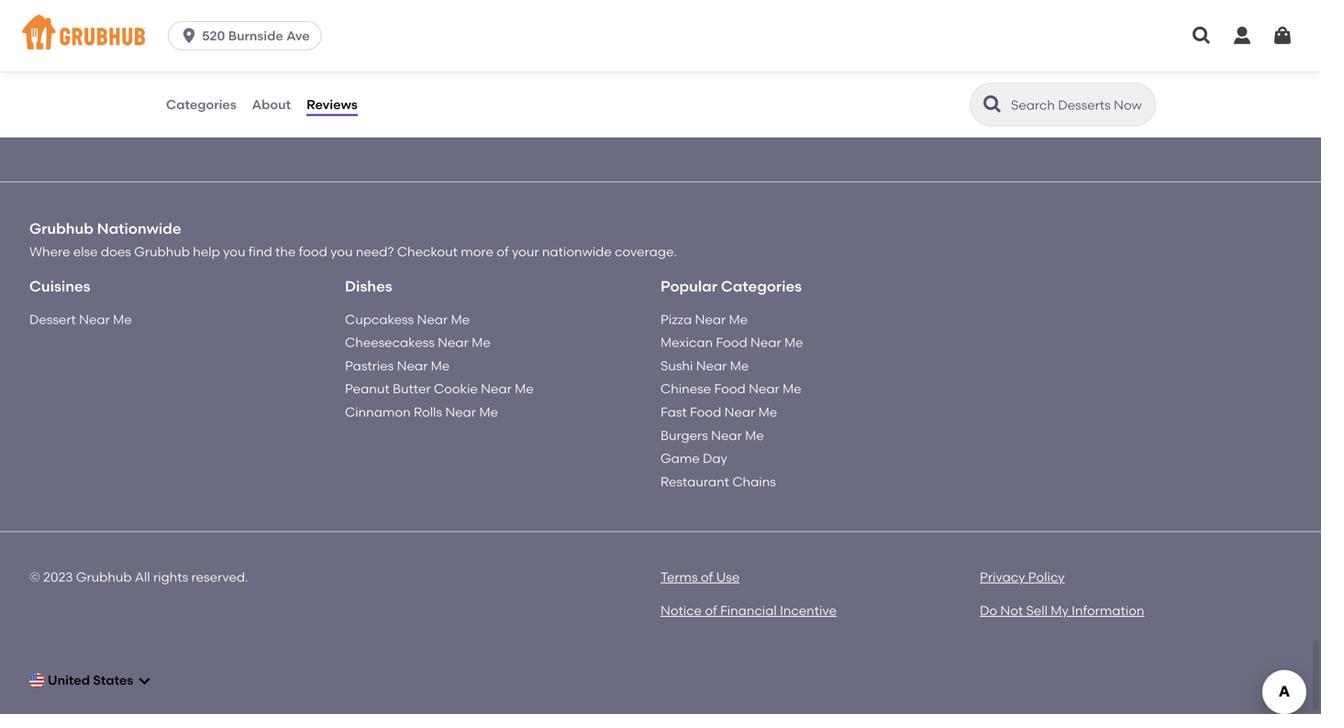 Task type: vqa. For each thing, say whether or not it's contained in the screenshot.
leftmost Four
no



Task type: locate. For each thing, give the bounding box(es) containing it.
dishes
[[345, 277, 392, 295]]

food
[[716, 335, 748, 351], [714, 382, 746, 397], [690, 405, 722, 420]]

cinnamon
[[345, 405, 411, 420]]

pastries near me link
[[345, 358, 450, 374]]

your
[[512, 244, 539, 260]]

grubhub left 'all'
[[76, 570, 132, 586]]

you
[[223, 244, 245, 260], [331, 244, 353, 260]]

grubhub up the where
[[29, 220, 94, 238]]

dessert near me
[[29, 312, 132, 327]]

main navigation navigation
[[0, 0, 1322, 72]]

language select image
[[29, 674, 44, 689]]

1 vertical spatial grubhub
[[134, 244, 190, 260]]

food up burgers near me link
[[690, 405, 722, 420]]

0 horizontal spatial categories
[[166, 97, 236, 112]]

0 vertical spatial grubhub
[[29, 220, 94, 238]]

financial
[[720, 603, 777, 619]]

near
[[79, 312, 110, 327], [417, 312, 448, 327], [695, 312, 726, 327], [438, 335, 469, 351], [751, 335, 782, 351], [397, 358, 428, 374], [696, 358, 727, 374], [481, 382, 512, 397], [749, 382, 780, 397], [445, 405, 476, 420], [725, 405, 756, 420], [711, 428, 742, 444]]

1 horizontal spatial categories
[[721, 277, 802, 295]]

mexican food near me link
[[661, 335, 804, 351]]

of left your
[[497, 244, 509, 260]]

else
[[73, 244, 98, 260]]

svg image
[[1191, 25, 1213, 47], [1232, 25, 1254, 47], [1272, 25, 1294, 47], [137, 674, 152, 689]]

food up fast food near me link
[[714, 382, 746, 397]]

nationwide
[[97, 220, 181, 238]]

grubhub
[[29, 220, 94, 238], [134, 244, 190, 260], [76, 570, 132, 586]]

me
[[113, 312, 132, 327], [451, 312, 470, 327], [729, 312, 748, 327], [472, 335, 491, 351], [785, 335, 804, 351], [431, 358, 450, 374], [730, 358, 749, 374], [515, 382, 534, 397], [783, 382, 802, 397], [479, 405, 498, 420], [759, 405, 777, 420], [745, 428, 764, 444]]

svg image
[[180, 27, 198, 45]]

categories up mexican food near me link
[[721, 277, 802, 295]]

united states button
[[29, 665, 152, 698]]

food up sushi near me link
[[716, 335, 748, 351]]

mexican
[[661, 335, 713, 351]]

burgers
[[661, 428, 708, 444]]

not
[[1001, 603, 1023, 619]]

use
[[716, 570, 740, 586]]

of for terms
[[701, 570, 713, 586]]

nationwide
[[542, 244, 612, 260]]

2 vertical spatial grubhub
[[76, 570, 132, 586]]

bank
[[419, 63, 451, 78]]

terms of use link
[[661, 570, 740, 586]]

categories button
[[165, 72, 237, 138]]

bank of america link
[[419, 63, 523, 78]]

categories inside button
[[166, 97, 236, 112]]

of for notice
[[705, 603, 717, 619]]

©
[[29, 570, 40, 586]]

states
[[93, 673, 133, 689]]

privacy policy
[[980, 570, 1065, 586]]

privacy
[[980, 570, 1026, 586]]

incentive
[[780, 603, 837, 619]]

pizza near me mexican food near me sushi near me chinese food near me fast food near me burgers near me game day restaurant chains
[[661, 312, 804, 490]]

need?
[[356, 244, 394, 260]]

1 vertical spatial categories
[[721, 277, 802, 295]]

notice of financial incentive link
[[661, 603, 837, 619]]

1 horizontal spatial you
[[331, 244, 353, 260]]

1 vertical spatial food
[[714, 382, 746, 397]]

united states
[[48, 673, 133, 689]]

day
[[703, 451, 728, 467]]

policy
[[1029, 570, 1065, 586]]

restaurant chains link
[[661, 474, 776, 490]]

search icon image
[[982, 94, 1004, 116]]

reviews button
[[306, 72, 359, 138]]

© 2023 grubhub all rights reserved.
[[29, 570, 248, 586]]

bank of america
[[419, 63, 523, 78]]

rolls
[[414, 405, 442, 420]]

chinese food near me link
[[661, 382, 802, 397]]

rights
[[153, 570, 188, 586]]

sushi
[[661, 358, 693, 374]]

reserved.
[[191, 570, 248, 586]]

of
[[454, 63, 466, 78], [497, 244, 509, 260], [701, 570, 713, 586], [705, 603, 717, 619]]

you right food
[[331, 244, 353, 260]]

0 vertical spatial categories
[[166, 97, 236, 112]]

0 vertical spatial food
[[716, 335, 748, 351]]

you left find
[[223, 244, 245, 260]]

520
[[202, 28, 225, 44]]

cookie
[[434, 382, 478, 397]]

all
[[135, 570, 150, 586]]

cuisines
[[29, 277, 90, 295]]

of right bank
[[454, 63, 466, 78]]

privacy policy link
[[980, 570, 1065, 586]]

sell
[[1027, 603, 1048, 619]]

520 burnside ave button
[[168, 21, 329, 50]]

of left use
[[701, 570, 713, 586]]

of right notice
[[705, 603, 717, 619]]

cheesecakess
[[345, 335, 435, 351]]

the
[[275, 244, 296, 260]]

grubhub down nationwide
[[134, 244, 190, 260]]

cupcakess near me link
[[345, 312, 470, 327]]

dessert
[[29, 312, 76, 327]]

0 horizontal spatial you
[[223, 244, 245, 260]]

terms
[[661, 570, 698, 586]]

categories down svg icon
[[166, 97, 236, 112]]



Task type: describe. For each thing, give the bounding box(es) containing it.
for campuses & hotels
[[957, 77, 1121, 95]]

burnside
[[228, 28, 283, 44]]

do
[[980, 603, 998, 619]]

dessert near me link
[[29, 312, 132, 327]]

chinese
[[661, 382, 711, 397]]

cinnamon rolls near me link
[[345, 405, 498, 420]]

&
[[1062, 77, 1074, 95]]

help
[[193, 244, 220, 260]]

coverage.
[[615, 244, 677, 260]]

sushi near me link
[[661, 358, 749, 374]]

burgers near me link
[[661, 428, 764, 444]]

peanut
[[345, 382, 390, 397]]

cheesecakess near me link
[[345, 335, 491, 351]]

pastries
[[345, 358, 394, 374]]

1 you from the left
[[223, 244, 245, 260]]

fast food near me link
[[661, 405, 777, 420]]

more
[[461, 244, 494, 260]]

popular
[[661, 277, 718, 295]]

pizza near me link
[[661, 312, 748, 327]]

about
[[252, 97, 291, 112]]

grubhub nationwide where else does grubhub help you find the food you need? checkout more of your nationwide coverage.
[[29, 220, 677, 260]]

does
[[101, 244, 131, 260]]

notice of financial incentive
[[661, 603, 837, 619]]

2023
[[43, 570, 73, 586]]

find
[[249, 244, 272, 260]]

checkout
[[397, 244, 458, 260]]

chains
[[733, 474, 776, 490]]

Search Desserts Now search field
[[1009, 96, 1150, 114]]

butter
[[393, 382, 431, 397]]

terms of use
[[661, 570, 740, 586]]

do not sell my information link
[[980, 603, 1145, 619]]

peanut butter cookie near me link
[[345, 382, 534, 397]]

hotels
[[1077, 77, 1121, 95]]

pizza
[[661, 312, 692, 327]]

notice
[[661, 603, 702, 619]]

game day link
[[661, 451, 728, 467]]

for
[[957, 77, 981, 95]]

popular categories
[[661, 277, 802, 295]]

fast
[[661, 405, 687, 420]]

campuses
[[984, 77, 1059, 95]]

united
[[48, 673, 90, 689]]

game
[[661, 451, 700, 467]]

about button
[[251, 72, 292, 138]]

america
[[469, 63, 523, 78]]

reviews
[[307, 97, 358, 112]]

cupcakess near me cheesecakess near me pastries near me peanut butter cookie near me cinnamon rolls near me
[[345, 312, 534, 420]]

2 vertical spatial food
[[690, 405, 722, 420]]

2 you from the left
[[331, 244, 353, 260]]

my
[[1051, 603, 1069, 619]]

restaurant
[[661, 474, 730, 490]]

where
[[29, 244, 70, 260]]

for campuses & hotels link
[[924, 64, 1154, 108]]

of for bank
[[454, 63, 466, 78]]

520 burnside ave
[[202, 28, 310, 44]]

food
[[299, 244, 327, 260]]

svg image inside united states button
[[137, 674, 152, 689]]

do not sell my information
[[980, 603, 1145, 619]]

of inside the grubhub nationwide where else does grubhub help you find the food you need? checkout more of your nationwide coverage.
[[497, 244, 509, 260]]

ave
[[286, 28, 310, 44]]

information
[[1072, 603, 1145, 619]]

cupcakess
[[345, 312, 414, 327]]



